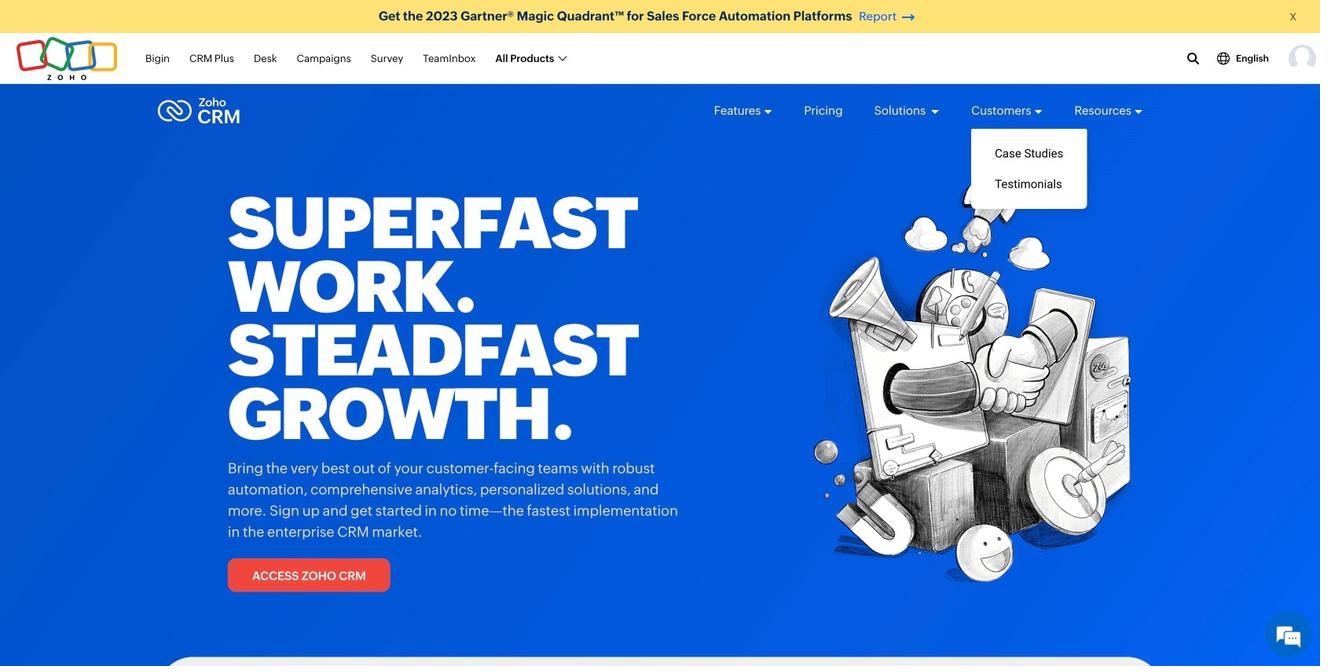 Task type: describe. For each thing, give the bounding box(es) containing it.
greg robinson image
[[1289, 45, 1317, 72]]



Task type: vqa. For each thing, say whether or not it's contained in the screenshot.
teams
no



Task type: locate. For each thing, give the bounding box(es) containing it.
zoho crm logo image
[[157, 94, 241, 128]]

crm home banner image
[[778, 154, 1136, 604]]



